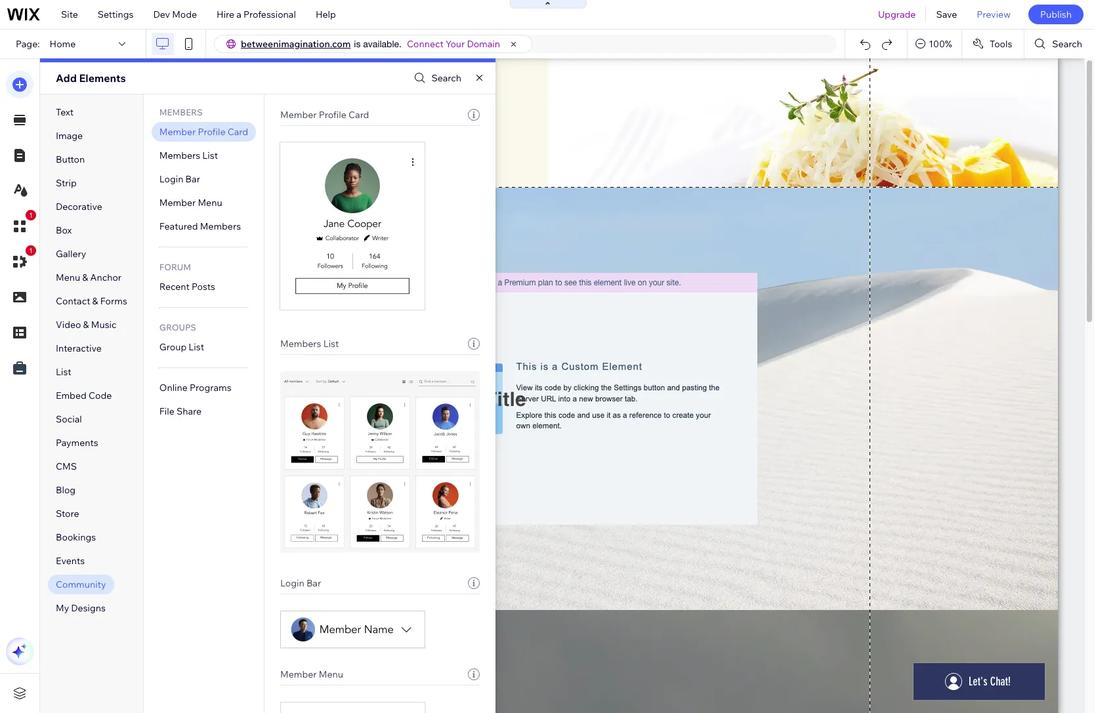 Task type: vqa. For each thing, say whether or not it's contained in the screenshot.
Tooltip image
no



Task type: locate. For each thing, give the bounding box(es) containing it.
0 horizontal spatial menu
[[56, 272, 80, 284]]

featured members
[[159, 221, 241, 233]]

0 vertical spatial &
[[82, 272, 88, 284]]

is available. connect your domain
[[354, 38, 501, 50]]

1 horizontal spatial member profile card
[[281, 109, 369, 121]]

0 horizontal spatial card
[[228, 126, 248, 138]]

member profile card
[[281, 109, 369, 121], [159, 126, 248, 138]]

image
[[56, 130, 83, 142]]

my designs
[[56, 603, 106, 615]]

1 vertical spatial 1 button
[[6, 246, 36, 276]]

login bar
[[159, 173, 200, 185], [281, 578, 321, 590]]

add elements
[[56, 72, 126, 85]]

0 vertical spatial 1 button
[[6, 210, 36, 240]]

1 horizontal spatial card
[[349, 109, 369, 121]]

gallery
[[56, 248, 86, 260]]

dev mode
[[153, 9, 197, 20]]

1 vertical spatial search
[[432, 72, 462, 84]]

1 vertical spatial profile
[[198, 126, 226, 138]]

online programs
[[159, 382, 232, 394]]

community
[[56, 579, 106, 591]]

add
[[56, 72, 77, 85]]

1 button
[[6, 210, 36, 240], [6, 246, 36, 276]]

1 vertical spatial member menu
[[281, 669, 343, 681]]

contact & forms
[[56, 296, 127, 307]]

1
[[29, 211, 33, 219], [29, 247, 33, 255]]

0 horizontal spatial member menu
[[159, 197, 222, 209]]

0 vertical spatial member profile card
[[281, 109, 369, 121]]

0 vertical spatial member menu
[[159, 197, 222, 209]]

search
[[1053, 38, 1083, 50], [432, 72, 462, 84]]

2 1 from the top
[[29, 247, 33, 255]]

&
[[82, 272, 88, 284], [92, 296, 98, 307], [83, 319, 89, 331]]

1 vertical spatial &
[[92, 296, 98, 307]]

publish button
[[1029, 5, 1084, 24]]

1 left decorative
[[29, 211, 33, 219]]

search down "your"
[[432, 72, 462, 84]]

card
[[349, 109, 369, 121], [228, 126, 248, 138]]

0 vertical spatial 1
[[29, 211, 33, 219]]

1 vertical spatial search button
[[411, 69, 462, 88]]

1 horizontal spatial member menu
[[281, 669, 343, 681]]

profile
[[319, 109, 347, 121], [198, 126, 226, 138]]

code
[[89, 390, 112, 402]]

elements
[[79, 72, 126, 85]]

1 horizontal spatial search
[[1053, 38, 1083, 50]]

search button
[[1026, 30, 1095, 58], [411, 69, 462, 88]]

2 horizontal spatial menu
[[319, 669, 343, 681]]

1 vertical spatial members list
[[281, 338, 339, 350]]

0 horizontal spatial login
[[159, 173, 184, 185]]

available.
[[363, 39, 402, 49]]

menu
[[198, 197, 222, 209], [56, 272, 80, 284], [319, 669, 343, 681]]

member
[[281, 109, 317, 121], [159, 126, 196, 138], [159, 197, 196, 209], [281, 669, 317, 681]]

social
[[56, 414, 82, 426]]

members
[[159, 107, 203, 118], [159, 150, 200, 162], [200, 221, 241, 233], [281, 338, 321, 350]]

0 horizontal spatial login bar
[[159, 173, 200, 185]]

search button down is available. connect your domain
[[411, 69, 462, 88]]

contact
[[56, 296, 90, 307]]

0 horizontal spatial members list
[[159, 150, 218, 162]]

1 vertical spatial 1
[[29, 247, 33, 255]]

members list
[[159, 150, 218, 162], [281, 338, 339, 350]]

0 vertical spatial login
[[159, 173, 184, 185]]

0 vertical spatial bar
[[186, 173, 200, 185]]

search down publish
[[1053, 38, 1083, 50]]

0 vertical spatial card
[[349, 109, 369, 121]]

100%
[[930, 38, 953, 50]]

1 vertical spatial menu
[[56, 272, 80, 284]]

100% button
[[909, 30, 962, 58]]

1 button left box
[[6, 210, 36, 240]]

upgrade
[[879, 9, 917, 20]]

recent
[[159, 281, 190, 293]]

& left forms
[[92, 296, 98, 307]]

anchor
[[90, 272, 122, 284]]

1 horizontal spatial profile
[[319, 109, 347, 121]]

1 vertical spatial login
[[281, 578, 305, 590]]

1 horizontal spatial search button
[[1026, 30, 1095, 58]]

designs
[[71, 603, 106, 615]]

2 vertical spatial &
[[83, 319, 89, 331]]

home
[[50, 38, 76, 50]]

login
[[159, 173, 184, 185], [281, 578, 305, 590]]

embed code
[[56, 390, 112, 402]]

posts
[[192, 281, 215, 293]]

1 vertical spatial bar
[[307, 578, 321, 590]]

& right video on the left top
[[83, 319, 89, 331]]

payments
[[56, 437, 98, 449]]

embed
[[56, 390, 87, 402]]

1 button left gallery
[[6, 246, 36, 276]]

2 1 button from the top
[[6, 246, 36, 276]]

list
[[203, 150, 218, 162], [324, 338, 339, 350], [189, 342, 204, 353], [56, 367, 71, 378]]

betweenimagination.com
[[241, 38, 351, 50]]

programs
[[190, 382, 232, 394]]

0 vertical spatial login bar
[[159, 173, 200, 185]]

professional
[[244, 9, 296, 20]]

0 horizontal spatial bar
[[186, 173, 200, 185]]

hire
[[217, 9, 235, 20]]

1 left gallery
[[29, 247, 33, 255]]

0 vertical spatial profile
[[319, 109, 347, 121]]

member menu
[[159, 197, 222, 209], [281, 669, 343, 681]]

events
[[56, 556, 85, 567]]

1 1 from the top
[[29, 211, 33, 219]]

search button down publish button
[[1026, 30, 1095, 58]]

bar
[[186, 173, 200, 185], [307, 578, 321, 590]]

0 vertical spatial members list
[[159, 150, 218, 162]]

1 1 button from the top
[[6, 210, 36, 240]]

2 vertical spatial menu
[[319, 669, 343, 681]]

video & music
[[56, 319, 117, 331]]

my
[[56, 603, 69, 615]]

1 vertical spatial member profile card
[[159, 126, 248, 138]]

& left anchor
[[82, 272, 88, 284]]

1 vertical spatial login bar
[[281, 578, 321, 590]]

1 vertical spatial card
[[228, 126, 248, 138]]

1 for first 1 button from the bottom of the page
[[29, 247, 33, 255]]

1 horizontal spatial menu
[[198, 197, 222, 209]]



Task type: describe. For each thing, give the bounding box(es) containing it.
strip
[[56, 177, 77, 189]]

store
[[56, 508, 79, 520]]

save button
[[927, 0, 968, 29]]

forms
[[100, 296, 127, 307]]

0 horizontal spatial search
[[432, 72, 462, 84]]

1 for second 1 button from the bottom
[[29, 211, 33, 219]]

menu & anchor
[[56, 272, 122, 284]]

a
[[237, 9, 242, 20]]

0 vertical spatial search button
[[1026, 30, 1095, 58]]

groups
[[159, 322, 196, 333]]

featured
[[159, 221, 198, 233]]

1 horizontal spatial login bar
[[281, 578, 321, 590]]

site
[[61, 9, 78, 20]]

1 horizontal spatial bar
[[307, 578, 321, 590]]

settings
[[98, 9, 134, 20]]

tools button
[[963, 30, 1025, 58]]

& for menu
[[82, 272, 88, 284]]

your
[[446, 38, 465, 50]]

mode
[[172, 9, 197, 20]]

dev
[[153, 9, 170, 20]]

save
[[937, 9, 958, 20]]

0 vertical spatial search
[[1053, 38, 1083, 50]]

is
[[354, 39, 361, 49]]

online
[[159, 382, 188, 394]]

file share
[[159, 406, 202, 418]]

share
[[177, 406, 202, 418]]

group
[[159, 342, 187, 353]]

& for video
[[83, 319, 89, 331]]

video
[[56, 319, 81, 331]]

bookings
[[56, 532, 96, 544]]

music
[[91, 319, 117, 331]]

group list
[[159, 342, 204, 353]]

0 vertical spatial menu
[[198, 197, 222, 209]]

tools
[[990, 38, 1013, 50]]

preview
[[978, 9, 1011, 20]]

cms
[[56, 461, 77, 473]]

interactive
[[56, 343, 102, 355]]

decorative
[[56, 201, 102, 213]]

recent posts
[[159, 281, 215, 293]]

preview button
[[968, 0, 1021, 29]]

& for contact
[[92, 296, 98, 307]]

blog
[[56, 485, 76, 497]]

domain
[[467, 38, 501, 50]]

text
[[56, 106, 74, 118]]

0 horizontal spatial search button
[[411, 69, 462, 88]]

box
[[56, 225, 72, 236]]

1 horizontal spatial login
[[281, 578, 305, 590]]

1 horizontal spatial members list
[[281, 338, 339, 350]]

forum
[[159, 262, 191, 273]]

0 horizontal spatial profile
[[198, 126, 226, 138]]

connect
[[407, 38, 444, 50]]

button
[[56, 154, 85, 166]]

help
[[316, 9, 336, 20]]

file
[[159, 406, 175, 418]]

0 horizontal spatial member profile card
[[159, 126, 248, 138]]

publish
[[1041, 9, 1073, 20]]

hire a professional
[[217, 9, 296, 20]]



